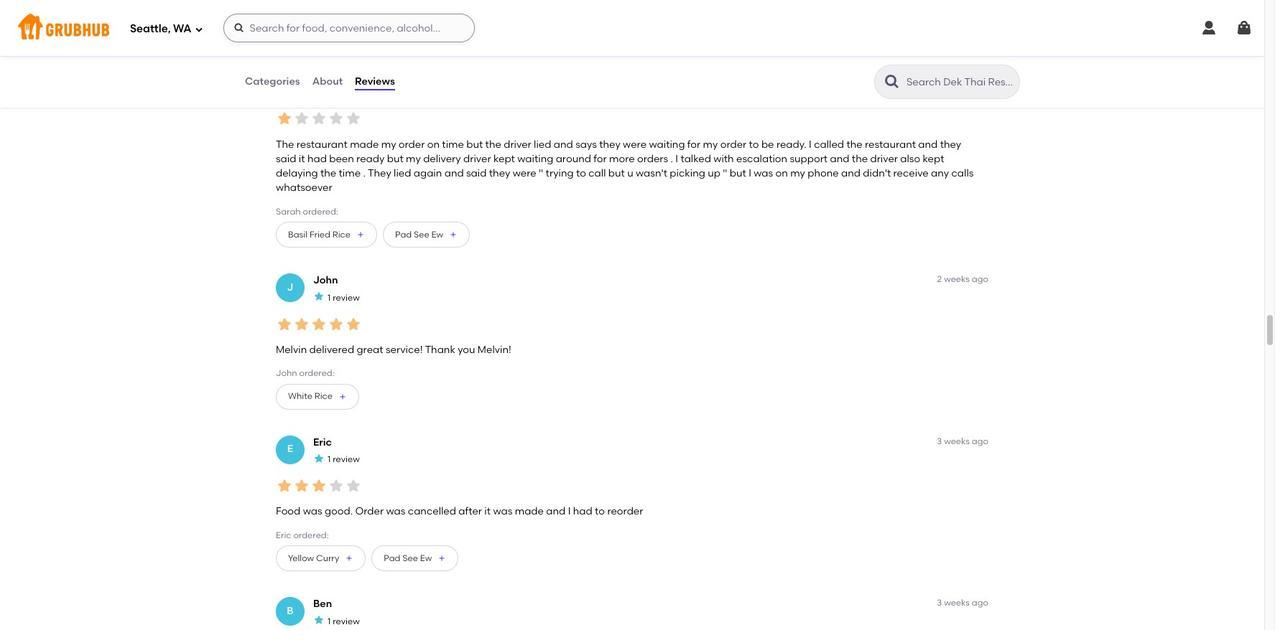 Task type: describe. For each thing, give the bounding box(es) containing it.
delivered
[[309, 344, 354, 356]]

Search for food, convenience, alcohol... search field
[[223, 14, 475, 42]]

the
[[276, 138, 294, 151]]

3 weeks from the top
[[944, 598, 970, 609]]

s
[[287, 76, 293, 88]]

1 down ben
[[328, 617, 331, 627]]

2 horizontal spatial driver
[[870, 153, 898, 165]]

also
[[900, 153, 920, 165]]

1 order from the left
[[399, 138, 425, 151]]

plus icon image for pad see ew button corresponding to cancelled
[[438, 555, 446, 563]]

0 vertical spatial on
[[427, 138, 440, 151]]

papaya
[[288, 24, 321, 34]]

categories button
[[244, 56, 301, 108]]

ready.
[[777, 138, 807, 151]]

ago for food was good. order was cancelled after it was made and i had to reorder
[[972, 436, 989, 447]]

0 horizontal spatial svg image
[[194, 25, 203, 33]]

1 vertical spatial time
[[339, 168, 361, 180]]

2 " from the left
[[723, 168, 727, 180]]

1 vertical spatial on
[[776, 168, 788, 180]]

reviews button
[[354, 56, 396, 108]]

pad see ew button for on
[[383, 222, 470, 248]]

delaying
[[276, 168, 318, 180]]

i up picking
[[676, 153, 678, 165]]

2 restaurant from the left
[[865, 138, 916, 151]]

1 left week
[[943, 69, 946, 79]]

plus icon image for papaya salad button on the left top
[[353, 25, 361, 34]]

reorder
[[607, 506, 643, 518]]

1 horizontal spatial said
[[466, 168, 487, 180]]

1 kept from the left
[[494, 153, 515, 165]]

1 vertical spatial yellow curry
[[288, 554, 339, 564]]

1 vertical spatial waiting
[[517, 153, 553, 165]]

about
[[312, 75, 343, 88]]

search icon image
[[884, 73, 901, 91]]

e
[[287, 444, 293, 456]]

1 vertical spatial rice
[[315, 392, 333, 402]]

it inside the restaurant made my order on time but the driver lied and says they were waiting for my order to be ready. i called the restaurant and they said it had been ready but my delivery driver kept waiting around for more orders . i talked with escalation support and the driver also kept delaying the time . they lied again and said they were " trying to call but u wasn't picking up " but i was on my phone and didn't receive any calls whatsoever
[[299, 153, 305, 165]]

calls
[[952, 168, 974, 180]]

basil fried rice button
[[276, 222, 377, 248]]

fried
[[310, 230, 330, 240]]

john ordered:
[[276, 369, 335, 379]]

eric for eric
[[313, 436, 332, 449]]

trying
[[546, 168, 574, 180]]

0 vertical spatial to
[[749, 138, 759, 151]]

0 horizontal spatial they
[[489, 168, 510, 180]]

more
[[609, 153, 635, 165]]

and up also
[[918, 138, 938, 151]]

ready
[[356, 153, 385, 165]]

reviews
[[355, 75, 395, 88]]

salad
[[323, 24, 347, 34]]

review for eric
[[333, 455, 360, 465]]

1 review for ben
[[328, 617, 360, 627]]

phone
[[808, 168, 839, 180]]

3 for ben
[[937, 598, 942, 609]]

0 vertical spatial lied
[[534, 138, 551, 151]]

1 horizontal spatial were
[[623, 138, 647, 151]]

1 vertical spatial yellow
[[288, 554, 314, 564]]

1 review for sarah
[[328, 87, 360, 97]]

says
[[576, 138, 597, 151]]

1 vertical spatial .
[[363, 168, 366, 180]]

thank
[[425, 344, 455, 356]]

weeks for food was good. order was cancelled after it was made and i had to reorder
[[944, 436, 970, 447]]

1 restaurant from the left
[[297, 138, 348, 151]]

about button
[[312, 56, 343, 108]]

wa
[[173, 22, 192, 35]]

0 vertical spatial yellow curry
[[391, 24, 442, 34]]

whatsoever
[[276, 182, 332, 194]]

and left didn't
[[841, 168, 861, 180]]

i left reorder
[[568, 506, 571, 518]]

food
[[276, 506, 301, 518]]

the restaurant made my order on time but the driver lied and says they were waiting for my order to be ready. i called the restaurant and they said it had been ready but my delivery driver kept waiting around for more orders . i talked with escalation support and the driver also kept delaying the time . they lied again and said they were " trying to call but u wasn't picking up " but i was on my phone and didn't receive any calls whatsoever
[[276, 138, 974, 194]]

1 horizontal spatial svg image
[[233, 22, 245, 34]]

see for was
[[403, 554, 418, 564]]

2 weeks ago
[[937, 274, 989, 285]]

1 for food was good. order was cancelled after it was made and i had to reorder
[[328, 455, 331, 465]]

pad see ew for was
[[384, 554, 432, 564]]

melvin!
[[478, 344, 511, 356]]

service!
[[386, 344, 423, 356]]

1 vertical spatial were
[[513, 168, 536, 180]]

support
[[790, 153, 828, 165]]

review for john
[[333, 293, 360, 303]]

seattle, wa
[[130, 22, 192, 35]]

after
[[459, 506, 482, 518]]

good.
[[325, 506, 353, 518]]

u
[[627, 168, 633, 180]]

0 horizontal spatial driver
[[463, 153, 491, 165]]

basil fried rice
[[288, 230, 351, 240]]

1 review for eric
[[328, 455, 360, 465]]

eric ordered:
[[276, 531, 329, 541]]

2 order from the left
[[720, 138, 747, 151]]

ordered: up 'papaya salad'
[[302, 1, 338, 11]]

great
[[357, 344, 383, 356]]

i down escalation
[[749, 168, 751, 180]]

ordered: for eric
[[293, 531, 329, 541]]

melvin
[[276, 344, 307, 356]]

any
[[931, 168, 949, 180]]

1 horizontal spatial had
[[573, 506, 593, 518]]

been
[[329, 153, 354, 165]]

john for john ordered:
[[276, 369, 297, 379]]

seattle,
[[130, 22, 171, 35]]

ew for cancelled
[[420, 554, 432, 564]]

up
[[708, 168, 720, 180]]

basil
[[288, 230, 308, 240]]

1 vertical spatial it
[[484, 506, 491, 518]]

call
[[589, 168, 606, 180]]

and down delivery
[[444, 168, 464, 180]]

food was good. order was cancelled after it was made and i had to reorder
[[276, 506, 643, 518]]

dawn ordered:
[[276, 1, 338, 11]]

escalation
[[736, 153, 787, 165]]

ordered: for john
[[299, 369, 335, 379]]

they
[[368, 168, 391, 180]]

orders
[[637, 153, 668, 165]]

ago for the restaurant made my order on time but the driver lied and says they were waiting for my order to be ready. i called the restaurant and they said it had been ready but my delivery driver kept waiting around for more orders . i talked with escalation support and the driver also kept delaying the time . they lied again and said they were " trying to call but u wasn't picking up " but i was on my phone and didn't receive any calls whatsoever
[[972, 69, 989, 79]]

2 svg image from the left
[[1236, 19, 1253, 37]]



Task type: vqa. For each thing, say whether or not it's contained in the screenshot.
right Time
yes



Task type: locate. For each thing, give the bounding box(es) containing it.
2 horizontal spatial to
[[749, 138, 759, 151]]

was inside the restaurant made my order on time but the driver lied and says they were waiting for my order to be ready. i called the restaurant and they said it had been ready but my delivery driver kept waiting around for more orders . i talked with escalation support and the driver also kept delaying the time . they lied again and said they were " trying to call but u wasn't picking up " but i was on my phone and didn't receive any calls whatsoever
[[754, 168, 773, 180]]

to left reorder
[[595, 506, 605, 518]]

kept up any
[[923, 153, 944, 165]]

plus icon image
[[353, 25, 361, 34], [356, 231, 365, 239], [449, 231, 458, 239], [338, 393, 347, 401], [345, 555, 354, 563], [438, 555, 446, 563]]

"
[[539, 168, 543, 180], [723, 168, 727, 180]]

time down been
[[339, 168, 361, 180]]

1 horizontal spatial it
[[484, 506, 491, 518]]

my up ready
[[381, 138, 396, 151]]

1 horizontal spatial to
[[595, 506, 605, 518]]

rice
[[332, 230, 351, 240], [315, 392, 333, 402]]

papaya salad button
[[276, 16, 373, 42]]

order
[[355, 506, 384, 518]]

. left 'they'
[[363, 168, 366, 180]]

on up delivery
[[427, 138, 440, 151]]

lied right 'they'
[[394, 168, 411, 180]]

1 review up the delivered
[[328, 293, 360, 303]]

1 review for john
[[328, 293, 360, 303]]

i up the support on the top of the page
[[809, 138, 812, 151]]

called
[[814, 138, 844, 151]]

made right after
[[515, 506, 544, 518]]

1 vertical spatial 3 weeks ago
[[937, 598, 989, 609]]

pad see ew down again
[[395, 230, 443, 240]]

1 vertical spatial pad see ew button
[[372, 546, 459, 572]]

eric for eric ordered:
[[276, 531, 291, 541]]

1 vertical spatial made
[[515, 506, 544, 518]]

restaurant up been
[[297, 138, 348, 151]]

papaya salad
[[288, 24, 347, 34]]

0 vertical spatial 3
[[937, 436, 942, 447]]

ordered: down food on the left of page
[[293, 531, 329, 541]]

be
[[761, 138, 774, 151]]

1 right e
[[328, 455, 331, 465]]

3 weeks ago for ben
[[937, 598, 989, 609]]

main navigation navigation
[[0, 0, 1264, 56]]

had inside the restaurant made my order on time but the driver lied and says they were waiting for my order to be ready. i called the restaurant and they said it had been ready but my delivery driver kept waiting around for more orders . i talked with escalation support and the driver also kept delaying the time . they lied again and said they were " trying to call but u wasn't picking up " but i was on my phone and didn't receive any calls whatsoever
[[307, 153, 327, 165]]

1 horizontal spatial they
[[599, 138, 621, 151]]

1 vertical spatial pad see ew
[[384, 554, 432, 564]]

yellow curry button up reviews
[[379, 16, 469, 42]]

waiting
[[649, 138, 685, 151], [517, 153, 553, 165]]

0 horizontal spatial restaurant
[[297, 138, 348, 151]]

lied
[[534, 138, 551, 151], [394, 168, 411, 180]]

they up more
[[599, 138, 621, 151]]

yellow
[[391, 24, 417, 34], [288, 554, 314, 564]]

1 1 review from the top
[[328, 87, 360, 97]]

2 3 weeks ago from the top
[[937, 598, 989, 609]]

driver left "says"
[[504, 138, 531, 151]]

order
[[399, 138, 425, 151], [720, 138, 747, 151]]

ew down cancelled
[[420, 554, 432, 564]]

was
[[754, 168, 773, 180], [303, 506, 322, 518], [386, 506, 406, 518], [493, 506, 513, 518]]

2 vertical spatial to
[[595, 506, 605, 518]]

1 " from the left
[[539, 168, 543, 180]]

and
[[554, 138, 573, 151], [918, 138, 938, 151], [830, 153, 850, 165], [444, 168, 464, 180], [841, 168, 861, 180], [546, 506, 566, 518]]

0 vertical spatial pad see ew button
[[383, 222, 470, 248]]

were
[[623, 138, 647, 151], [513, 168, 536, 180]]

4 1 review from the top
[[328, 617, 360, 627]]

pad see ew
[[395, 230, 443, 240], [384, 554, 432, 564]]

kept right delivery
[[494, 153, 515, 165]]

review
[[333, 87, 360, 97], [333, 293, 360, 303], [333, 455, 360, 465], [333, 617, 360, 627]]

" right up
[[723, 168, 727, 180]]

0 vertical spatial weeks
[[944, 274, 970, 285]]

pad
[[395, 230, 412, 240], [384, 554, 400, 564]]

1 horizontal spatial yellow curry button
[[379, 16, 469, 42]]

0 horizontal spatial curry
[[316, 554, 339, 564]]

1 vertical spatial said
[[466, 168, 487, 180]]

1 vertical spatial curry
[[316, 554, 339, 564]]

white rice
[[288, 392, 333, 402]]

rice right fried
[[332, 230, 351, 240]]

0 vertical spatial waiting
[[649, 138, 685, 151]]

0 horizontal spatial sarah
[[276, 207, 301, 217]]

said right again
[[466, 168, 487, 180]]

0 vertical spatial it
[[299, 153, 305, 165]]

waiting up trying
[[517, 153, 553, 165]]

had
[[307, 153, 327, 165], [573, 506, 593, 518]]

1 horizontal spatial sarah
[[313, 69, 343, 81]]

1 right j
[[328, 293, 331, 303]]

1 for the restaurant made my order on time but the driver lied and says they were waiting for my order to be ready. i called the restaurant and they said it had been ready but my delivery driver kept waiting around for more orders . i talked with escalation support and the driver also kept delaying the time . they lied again and said they were " trying to call but u wasn't picking up " but i was on my phone and didn't receive any calls whatsoever
[[328, 87, 331, 97]]

0 horizontal spatial "
[[539, 168, 543, 180]]

1 review down ben
[[328, 617, 360, 627]]

review for ben
[[333, 617, 360, 627]]

1 ago from the top
[[972, 69, 989, 79]]

my up with
[[703, 138, 718, 151]]

the
[[485, 138, 501, 151], [847, 138, 863, 151], [852, 153, 868, 165], [320, 168, 336, 180]]

review right s
[[333, 87, 360, 97]]

Search Dek Thai Restaurant  search field
[[905, 75, 1015, 89]]

3 weeks ago
[[937, 436, 989, 447], [937, 598, 989, 609]]

yellow curry down eric ordered:
[[288, 554, 339, 564]]

yellow curry button
[[379, 16, 469, 42], [276, 546, 366, 572]]

1 vertical spatial john
[[276, 369, 297, 379]]

ago for melvin delivered great service! thank you melvin!
[[972, 274, 989, 285]]

categories
[[245, 75, 300, 88]]

0 vertical spatial for
[[687, 138, 701, 151]]

made inside the restaurant made my order on time but the driver lied and says they were waiting for my order to be ready. i called the restaurant and they said it had been ready but my delivery driver kept waiting around for more orders . i talked with escalation support and the driver also kept delaying the time . they lied again and said they were " trying to call but u wasn't picking up " but i was on my phone and didn't receive any calls whatsoever
[[350, 138, 379, 151]]

4 ago from the top
[[972, 598, 989, 609]]

1 svg image from the left
[[1200, 19, 1218, 37]]

see
[[414, 230, 429, 240], [403, 554, 418, 564]]

1 vertical spatial see
[[403, 554, 418, 564]]

john down melvin
[[276, 369, 297, 379]]

said down 'the'
[[276, 153, 296, 165]]

0 horizontal spatial kept
[[494, 153, 515, 165]]

melvin delivered great service! thank you melvin!
[[276, 344, 511, 356]]

1 review up the "good."
[[328, 455, 360, 465]]

review for sarah
[[333, 87, 360, 97]]

for up call
[[594, 153, 607, 165]]

white
[[288, 392, 313, 402]]

restaurant up also
[[865, 138, 916, 151]]

order up with
[[720, 138, 747, 151]]

talked
[[681, 153, 711, 165]]

0 vertical spatial john
[[313, 274, 338, 287]]

1 vertical spatial yellow curry button
[[276, 546, 366, 572]]

0 vertical spatial sarah
[[313, 69, 343, 81]]

it up delaying
[[299, 153, 305, 165]]

again
[[414, 168, 442, 180]]

see for order
[[414, 230, 429, 240]]

was down escalation
[[754, 168, 773, 180]]

0 vertical spatial yellow curry button
[[379, 16, 469, 42]]

had left reorder
[[573, 506, 593, 518]]

waiting up orders
[[649, 138, 685, 151]]

1 3 from the top
[[937, 436, 942, 447]]

0 horizontal spatial for
[[594, 153, 607, 165]]

1 horizontal spatial svg image
[[1236, 19, 1253, 37]]

0 horizontal spatial time
[[339, 168, 361, 180]]

had left been
[[307, 153, 327, 165]]

ordered: up 'white rice' button at the bottom left of the page
[[299, 369, 335, 379]]

2 ago from the top
[[972, 274, 989, 285]]

sarah up basil
[[276, 207, 301, 217]]

3 weeks ago for eric
[[937, 436, 989, 447]]

they
[[599, 138, 621, 151], [940, 138, 961, 151], [489, 168, 510, 180]]

0 horizontal spatial john
[[276, 369, 297, 379]]

eric right e
[[313, 436, 332, 449]]

plus icon image for basil fried rice button
[[356, 231, 365, 239]]

driver
[[504, 138, 531, 151], [463, 153, 491, 165], [870, 153, 898, 165]]

1 review right s
[[328, 87, 360, 97]]

0 horizontal spatial order
[[399, 138, 425, 151]]

star icon image
[[313, 85, 325, 97], [276, 110, 293, 127], [293, 110, 310, 127], [310, 110, 328, 127], [328, 110, 345, 127], [345, 110, 362, 127], [313, 291, 325, 303], [276, 316, 293, 333], [293, 316, 310, 333], [310, 316, 328, 333], [328, 316, 345, 333], [345, 316, 362, 333], [313, 453, 325, 465], [276, 478, 293, 495], [293, 478, 310, 495], [310, 478, 328, 495], [328, 478, 345, 495], [345, 478, 362, 495], [313, 615, 325, 627]]

0 horizontal spatial had
[[307, 153, 327, 165]]

1 horizontal spatial for
[[687, 138, 701, 151]]

3 1 review from the top
[[328, 455, 360, 465]]

1 right s
[[328, 87, 331, 97]]

curry
[[419, 24, 442, 34], [316, 554, 339, 564]]

1 horizontal spatial .
[[671, 153, 673, 165]]

plus icon image inside papaya salad button
[[353, 25, 361, 34]]

review right b
[[333, 617, 360, 627]]

4 review from the top
[[333, 617, 360, 627]]

" left trying
[[539, 168, 543, 180]]

0 vertical spatial made
[[350, 138, 379, 151]]

1 vertical spatial pad
[[384, 554, 400, 564]]

ordered:
[[302, 1, 338, 11], [303, 207, 338, 217], [299, 369, 335, 379], [293, 531, 329, 541]]

0 vertical spatial 3 weeks ago
[[937, 436, 989, 447]]

eric down food on the left of page
[[276, 531, 291, 541]]

. right orders
[[671, 153, 673, 165]]

0 horizontal spatial to
[[576, 168, 586, 180]]

to left call
[[576, 168, 586, 180]]

svg image
[[233, 22, 245, 34], [194, 25, 203, 33]]

b
[[287, 606, 294, 618]]

1 horizontal spatial on
[[776, 168, 788, 180]]

yellow up reviews
[[391, 24, 417, 34]]

with
[[714, 153, 734, 165]]

pad see ew for order
[[395, 230, 443, 240]]

sarah right s
[[313, 69, 343, 81]]

sarah ordered:
[[276, 207, 338, 217]]

plus icon image inside basil fried rice button
[[356, 231, 365, 239]]

0 horizontal spatial it
[[299, 153, 305, 165]]

review up the delivered
[[333, 293, 360, 303]]

were left trying
[[513, 168, 536, 180]]

see down again
[[414, 230, 429, 240]]

1 vertical spatial to
[[576, 168, 586, 180]]

driver right delivery
[[463, 153, 491, 165]]

driver up didn't
[[870, 153, 898, 165]]

ew for on
[[431, 230, 443, 240]]

you
[[458, 344, 475, 356]]

but
[[466, 138, 483, 151], [387, 153, 404, 165], [608, 168, 625, 180], [730, 168, 746, 180]]

0 horizontal spatial were
[[513, 168, 536, 180]]

1 horizontal spatial "
[[723, 168, 727, 180]]

1 vertical spatial ew
[[420, 554, 432, 564]]

3
[[937, 436, 942, 447], [937, 598, 942, 609]]

ben
[[313, 598, 332, 611]]

1 horizontal spatial order
[[720, 138, 747, 151]]

around
[[556, 153, 591, 165]]

1 vertical spatial for
[[594, 153, 607, 165]]

it right after
[[484, 506, 491, 518]]

1 for melvin delivered great service! thank you melvin!
[[328, 293, 331, 303]]

pad for order
[[395, 230, 412, 240]]

ordered: for sarah
[[303, 207, 338, 217]]

to left be on the right top of page
[[749, 138, 759, 151]]

0 horizontal spatial said
[[276, 153, 296, 165]]

my
[[381, 138, 396, 151], [703, 138, 718, 151], [406, 153, 421, 165], [790, 168, 805, 180]]

john for john
[[313, 274, 338, 287]]

yellow curry button down eric ordered:
[[276, 546, 366, 572]]

rice right white
[[315, 392, 333, 402]]

1 vertical spatial sarah
[[276, 207, 301, 217]]

plus icon image for pad see ew button related to on
[[449, 231, 458, 239]]

2 horizontal spatial they
[[940, 138, 961, 151]]

1 horizontal spatial restaurant
[[865, 138, 916, 151]]

3 for eric
[[937, 436, 942, 447]]

1 review from the top
[[333, 87, 360, 97]]

see down cancelled
[[403, 554, 418, 564]]

0 vertical spatial pad
[[395, 230, 412, 240]]

0 horizontal spatial lied
[[394, 168, 411, 180]]

svg image
[[1200, 19, 1218, 37], [1236, 19, 1253, 37]]

for up talked
[[687, 138, 701, 151]]

1 horizontal spatial driver
[[504, 138, 531, 151]]

1 vertical spatial 3
[[937, 598, 942, 609]]

1
[[943, 69, 946, 79], [328, 87, 331, 97], [328, 293, 331, 303], [328, 455, 331, 465], [328, 617, 331, 627]]

2 3 from the top
[[937, 598, 942, 609]]

1 horizontal spatial eric
[[313, 436, 332, 449]]

they up any
[[940, 138, 961, 151]]

2 1 review from the top
[[328, 293, 360, 303]]

order up again
[[399, 138, 425, 151]]

0 vertical spatial curry
[[419, 24, 442, 34]]

0 horizontal spatial made
[[350, 138, 379, 151]]

sarah for sarah ordered:
[[276, 207, 301, 217]]

j
[[287, 282, 293, 294]]

0 vertical spatial rice
[[332, 230, 351, 240]]

white rice button
[[276, 384, 359, 410]]

plus icon image for 'white rice' button at the bottom left of the page
[[338, 393, 347, 401]]

1 3 weeks ago from the top
[[937, 436, 989, 447]]

1 horizontal spatial curry
[[419, 24, 442, 34]]

0 horizontal spatial on
[[427, 138, 440, 151]]

0 vertical spatial .
[[671, 153, 673, 165]]

on down escalation
[[776, 168, 788, 180]]

0 horizontal spatial eric
[[276, 531, 291, 541]]

3 review from the top
[[333, 455, 360, 465]]

my up again
[[406, 153, 421, 165]]

made
[[350, 138, 379, 151], [515, 506, 544, 518]]

on
[[427, 138, 440, 151], [776, 168, 788, 180]]

1 horizontal spatial time
[[442, 138, 464, 151]]

1 weeks from the top
[[944, 274, 970, 285]]

ew down again
[[431, 230, 443, 240]]

2 weeks from the top
[[944, 436, 970, 447]]

0 horizontal spatial yellow
[[288, 554, 314, 564]]

plus icon image inside 'white rice' button
[[338, 393, 347, 401]]

pad for was
[[384, 554, 400, 564]]

.
[[671, 153, 673, 165], [363, 168, 366, 180]]

1 review
[[328, 87, 360, 97], [328, 293, 360, 303], [328, 455, 360, 465], [328, 617, 360, 627]]

my down the support on the top of the page
[[790, 168, 805, 180]]

2 kept from the left
[[923, 153, 944, 165]]

1 horizontal spatial yellow
[[391, 24, 417, 34]]

was right food on the left of page
[[303, 506, 322, 518]]

john right j
[[313, 274, 338, 287]]

to
[[749, 138, 759, 151], [576, 168, 586, 180], [595, 506, 605, 518]]

pad see ew button down again
[[383, 222, 470, 248]]

dawn
[[276, 1, 300, 11]]

week
[[948, 69, 970, 79]]

they left trying
[[489, 168, 510, 180]]

1 horizontal spatial kept
[[923, 153, 944, 165]]

1 horizontal spatial waiting
[[649, 138, 685, 151]]

restaurant
[[297, 138, 348, 151], [865, 138, 916, 151]]

1 vertical spatial lied
[[394, 168, 411, 180]]

receive
[[893, 168, 929, 180]]

was right after
[[493, 506, 513, 518]]

3 ago from the top
[[972, 436, 989, 447]]

said
[[276, 153, 296, 165], [466, 168, 487, 180]]

yellow curry up reviews
[[391, 24, 442, 34]]

cancelled
[[408, 506, 456, 518]]

1 horizontal spatial yellow curry
[[391, 24, 442, 34]]

ordered: up fried
[[303, 207, 338, 217]]

1 vertical spatial weeks
[[944, 436, 970, 447]]

delivery
[[423, 153, 461, 165]]

1 vertical spatial had
[[573, 506, 593, 518]]

pad see ew button for cancelled
[[372, 546, 459, 572]]

picking
[[670, 168, 705, 180]]

0 horizontal spatial waiting
[[517, 153, 553, 165]]

and up around
[[554, 138, 573, 151]]

and down called
[[830, 153, 850, 165]]

were up more
[[623, 138, 647, 151]]

was right order
[[386, 506, 406, 518]]

time up delivery
[[442, 138, 464, 151]]

didn't
[[863, 168, 891, 180]]

lied up trying
[[534, 138, 551, 151]]

1 horizontal spatial john
[[313, 274, 338, 287]]

made up ready
[[350, 138, 379, 151]]

pad see ew button
[[383, 222, 470, 248], [372, 546, 459, 572]]

1 week ago
[[943, 69, 989, 79]]

review up the "good."
[[333, 455, 360, 465]]

2
[[937, 274, 942, 285]]

1 vertical spatial eric
[[276, 531, 291, 541]]

0 horizontal spatial yellow curry button
[[276, 546, 366, 572]]

and left reorder
[[546, 506, 566, 518]]

0 vertical spatial ew
[[431, 230, 443, 240]]

i
[[809, 138, 812, 151], [676, 153, 678, 165], [749, 168, 751, 180], [568, 506, 571, 518]]

yellow down eric ordered:
[[288, 554, 314, 564]]

pad see ew down cancelled
[[384, 554, 432, 564]]

pad see ew button down cancelled
[[372, 546, 459, 572]]

time
[[442, 138, 464, 151], [339, 168, 361, 180]]

0 vertical spatial time
[[442, 138, 464, 151]]

sarah for sarah
[[313, 69, 343, 81]]

0 horizontal spatial svg image
[[1200, 19, 1218, 37]]

2 review from the top
[[333, 293, 360, 303]]

0 vertical spatial pad see ew
[[395, 230, 443, 240]]

weeks for melvin delivered great service! thank you melvin!
[[944, 274, 970, 285]]

wasn't
[[636, 168, 667, 180]]



